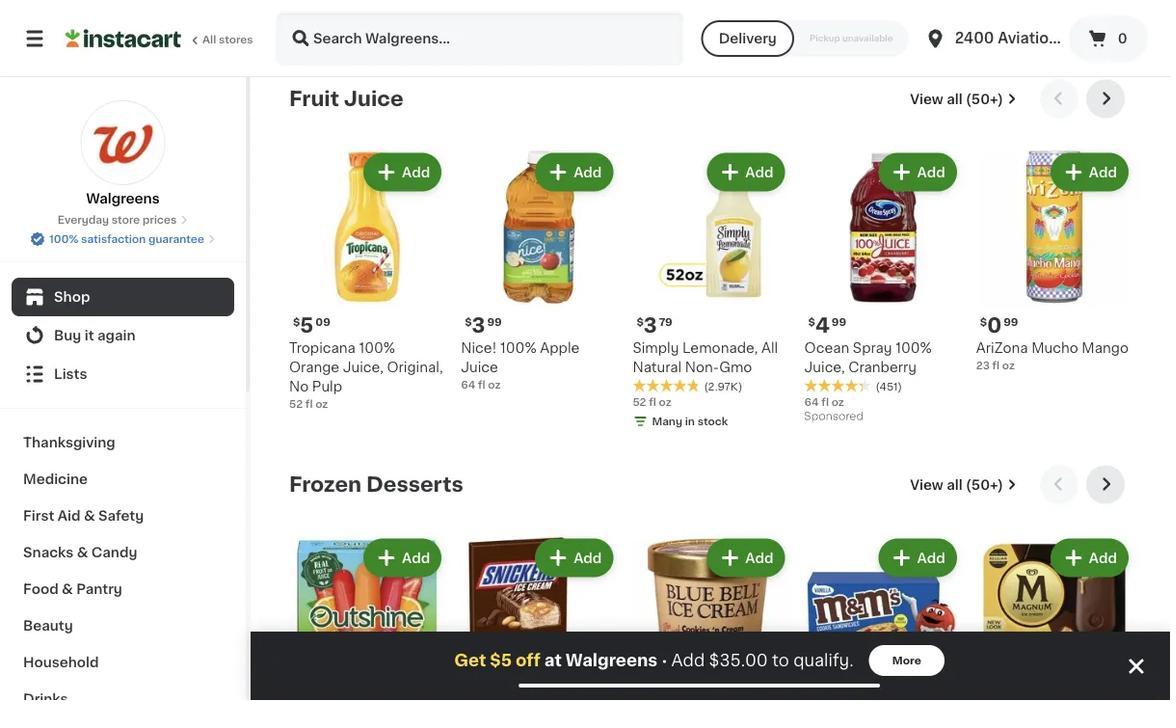 Task type: describe. For each thing, give the bounding box(es) containing it.
dr
[[1062, 31, 1080, 45]]

many in stock for 7 oz
[[996, 40, 1072, 50]]

simply lemonade, all natural non-gmo
[[633, 341, 779, 374]]

many in stock inside item carousel region
[[652, 416, 729, 427]]

1 horizontal spatial 64
[[805, 397, 820, 408]]

stock for 10.5 oz
[[354, 40, 385, 50]]

100% inside the tropicana 100% orange juice, original, no pulp 52 fl oz
[[359, 341, 396, 355]]

juice, for ocean
[[805, 360, 846, 374]]

1 horizontal spatial 52
[[633, 397, 647, 408]]

64 fl oz
[[805, 397, 845, 408]]

cranberry
[[849, 360, 917, 374]]

mango
[[1083, 341, 1129, 355]]

3.63 oz
[[461, 2, 500, 13]]

all inside simply lemonade, all natural non-gmo
[[762, 341, 779, 355]]

view all (50+) for juice
[[911, 92, 1004, 106]]

item carousel region containing fruit juice
[[289, 80, 1133, 450]]

more button
[[870, 645, 945, 676]]

0 button
[[1070, 15, 1149, 62]]

all for fruit juice
[[947, 92, 963, 106]]

buy
[[54, 329, 81, 342]]

food & pantry
[[23, 583, 122, 596]]

food & pantry link
[[12, 571, 234, 608]]

100% inside ocean spray 100% juice, cranberry
[[896, 341, 933, 355]]

stores
[[219, 34, 253, 45]]

fl down natural
[[649, 397, 657, 408]]

0 horizontal spatial juice
[[344, 89, 404, 109]]

2400 aviation dr
[[956, 31, 1080, 45]]

mucho
[[1032, 341, 1079, 355]]

$ for nice! 100% apple juice
[[465, 317, 472, 327]]

first
[[23, 509, 54, 523]]

fruit juice
[[289, 89, 404, 109]]

buy it again link
[[12, 316, 234, 355]]

gmo
[[720, 360, 753, 374]]

pulp
[[312, 380, 342, 393]]

medicine
[[23, 473, 88, 486]]

$ for arizona mucho mango
[[981, 317, 988, 327]]

in inside item carousel region
[[686, 416, 695, 427]]

prices
[[143, 215, 177, 225]]

ocean spray 100% juice, cranberry
[[805, 341, 933, 374]]

$ for tropicana 100% orange juice, original, no pulp
[[293, 317, 300, 327]]

(50+) for frozen desserts
[[967, 478, 1004, 491]]

shop link
[[12, 278, 234, 316]]

stock for 7 oz
[[1042, 40, 1072, 50]]

natural
[[633, 360, 682, 374]]

everyday store prices
[[58, 215, 177, 225]]

get
[[454, 653, 486, 669]]

tropicana 100% orange juice, original, no pulp 52 fl oz
[[289, 341, 443, 409]]

64 inside nice! 100% apple juice 64 fl oz
[[461, 379, 476, 390]]

it
[[85, 329, 94, 342]]

fl up sponsored badge 'image'
[[822, 397, 830, 408]]

aid
[[58, 509, 81, 523]]

delivery button
[[702, 20, 795, 57]]

(451)
[[876, 382, 903, 392]]

first aid & safety
[[23, 509, 144, 523]]

3 for nice! 100% apple juice
[[472, 316, 486, 336]]

4
[[816, 316, 830, 336]]

everyday store prices link
[[58, 212, 188, 228]]

3 for simply lemonade, all natural non-gmo
[[644, 316, 658, 336]]

99 for 4
[[832, 317, 847, 327]]

thanksgiving link
[[12, 424, 234, 461]]

2400 aviation dr button
[[925, 12, 1080, 66]]

99 for 0
[[1004, 317, 1019, 327]]

52 inside the tropicana 100% orange juice, original, no pulp 52 fl oz
[[289, 399, 303, 409]]

nice! 100% apple juice 64 fl oz
[[461, 341, 580, 390]]

52 fl oz
[[633, 397, 672, 408]]

$35.00
[[710, 653, 769, 669]]

household
[[23, 656, 99, 669]]

(2.97k)
[[705, 382, 743, 392]]

simply
[[633, 341, 680, 355]]

many for 7 oz
[[996, 40, 1027, 50]]

beauty
[[23, 619, 73, 633]]

5
[[300, 316, 314, 336]]

view all (50+) for desserts
[[911, 478, 1004, 491]]

tropicana
[[289, 341, 356, 355]]

10.5
[[289, 20, 311, 31]]

lists
[[54, 368, 87, 381]]

oz inside button
[[488, 2, 500, 13]]

product group containing 4
[[805, 149, 961, 427]]

oz inside nice! 100% apple juice 64 fl oz
[[488, 379, 501, 390]]

instacart logo image
[[66, 27, 181, 50]]

oz right 7
[[986, 20, 998, 31]]

medicine link
[[12, 461, 234, 498]]

product group containing 0
[[977, 149, 1133, 373]]

fl inside nice! 100% apple juice 64 fl oz
[[478, 379, 486, 390]]

guarantee
[[148, 234, 204, 245]]

$5
[[490, 653, 512, 669]]

$ for ocean spray 100% juice, cranberry
[[809, 317, 816, 327]]

juice inside nice! 100% apple juice 64 fl oz
[[461, 360, 498, 374]]

0 inside button
[[1119, 32, 1128, 45]]

pantry
[[76, 583, 122, 596]]

3.63 oz button
[[461, 0, 618, 15]]

nice!
[[461, 341, 497, 355]]

$ for simply lemonade, all natural non-gmo
[[637, 317, 644, 327]]

buy it again
[[54, 329, 136, 342]]

candy
[[91, 546, 137, 559]]

$ 0 99
[[981, 316, 1019, 336]]

23
[[977, 360, 991, 371]]

100% inside nice! 100% apple juice 64 fl oz
[[501, 341, 537, 355]]

oz up sponsored badge 'image'
[[832, 397, 845, 408]]

walgreens inside treatment tracker modal dialog
[[566, 653, 658, 669]]

product group containing 5
[[289, 149, 446, 412]]

orange
[[289, 360, 340, 374]]

satisfaction
[[81, 234, 146, 245]]

household link
[[12, 644, 234, 681]]

0 horizontal spatial walgreens
[[86, 192, 160, 205]]

to
[[773, 653, 790, 669]]

first aid & safety link
[[12, 498, 234, 534]]

100% satisfaction guarantee
[[49, 234, 204, 245]]

arizona
[[977, 341, 1029, 355]]

view for frozen desserts
[[911, 478, 944, 491]]



Task type: locate. For each thing, give the bounding box(es) containing it.
1 vertical spatial juice
[[461, 360, 498, 374]]

oz right 3.63 on the top left
[[488, 2, 500, 13]]

1 vertical spatial (50+)
[[967, 478, 1004, 491]]

1 horizontal spatial juice
[[461, 360, 498, 374]]

0 horizontal spatial stock
[[354, 40, 385, 50]]

apple
[[540, 341, 580, 355]]

100% satisfaction guarantee button
[[30, 228, 216, 247]]

0 right dr
[[1119, 32, 1128, 45]]

1 vertical spatial item carousel region
[[289, 465, 1133, 701]]

2 horizontal spatial 99
[[1004, 317, 1019, 327]]

& right aid on the bottom of the page
[[84, 509, 95, 523]]

1 99 from the left
[[488, 317, 502, 327]]

1 vertical spatial &
[[77, 546, 88, 559]]

everyday
[[58, 215, 109, 225]]

fl down nice!
[[478, 379, 486, 390]]

1 horizontal spatial 99
[[832, 317, 847, 327]]

0 horizontal spatial all
[[203, 34, 216, 45]]

2 horizontal spatial many
[[996, 40, 1027, 50]]

view all (50+) button
[[903, 80, 1025, 118], [903, 465, 1025, 504]]

2 view all (50+) from the top
[[911, 478, 1004, 491]]

0 horizontal spatial many
[[309, 40, 339, 50]]

1 horizontal spatial all
[[762, 341, 779, 355]]

oz inside the tropicana 100% orange juice, original, no pulp 52 fl oz
[[316, 399, 328, 409]]

1 horizontal spatial 3
[[644, 316, 658, 336]]

oz down 'pulp'
[[316, 399, 328, 409]]

3 up nice!
[[472, 316, 486, 336]]

lemonade,
[[683, 341, 759, 355]]

0 vertical spatial (50+)
[[967, 92, 1004, 106]]

99 inside $ 0 99
[[1004, 317, 1019, 327]]

2 item carousel region from the top
[[289, 465, 1133, 701]]

99 inside $ 4 99
[[832, 317, 847, 327]]

& for pantry
[[62, 583, 73, 596]]

0 horizontal spatial juice,
[[343, 360, 384, 374]]

more
[[893, 655, 922, 666]]

fl down no
[[306, 399, 313, 409]]

all stores link
[[66, 12, 255, 66]]

2 vertical spatial &
[[62, 583, 73, 596]]

0 up arizona
[[988, 316, 1002, 336]]

99 inside $ 3 99
[[488, 317, 502, 327]]

0 vertical spatial walgreens
[[86, 192, 160, 205]]

all stores
[[203, 34, 253, 45]]

juice, down tropicana
[[343, 360, 384, 374]]

52 down no
[[289, 399, 303, 409]]

0 vertical spatial all
[[947, 92, 963, 106]]

beauty link
[[12, 608, 234, 644]]

1 horizontal spatial juice,
[[805, 360, 846, 374]]

0 inside product group
[[988, 316, 1002, 336]]

1 vertical spatial view all (50+) button
[[903, 465, 1025, 504]]

1 horizontal spatial walgreens
[[566, 653, 658, 669]]

3 99 from the left
[[1004, 317, 1019, 327]]

food
[[23, 583, 59, 596]]

walgreens link
[[81, 100, 165, 208]]

1 item carousel region from the top
[[289, 80, 1133, 450]]

0 vertical spatial view all (50+)
[[911, 92, 1004, 106]]

$ 3 99
[[465, 316, 502, 336]]

$ up arizona
[[981, 317, 988, 327]]

0 horizontal spatial 52
[[289, 399, 303, 409]]

oz down arizona
[[1003, 360, 1016, 371]]

many down 52 fl oz
[[652, 416, 683, 427]]

$ inside $ 3 79
[[637, 317, 644, 327]]

add inside treatment tracker modal dialog
[[672, 653, 705, 669]]

juice, inside ocean spray 100% juice, cranberry
[[805, 360, 846, 374]]

1 3 from the left
[[644, 316, 658, 336]]

0 vertical spatial 0
[[1119, 32, 1128, 45]]

64 down nice!
[[461, 379, 476, 390]]

1 $ from the left
[[293, 317, 300, 327]]

frozen desserts
[[289, 475, 464, 495]]

3.63
[[461, 2, 485, 13]]

add
[[402, 165, 430, 179], [574, 165, 602, 179], [746, 165, 774, 179], [918, 165, 946, 179], [1090, 165, 1118, 179], [402, 551, 430, 565], [574, 551, 602, 565], [746, 551, 774, 565], [918, 551, 946, 565], [1090, 551, 1118, 565], [672, 653, 705, 669]]

$ inside $ 3 99
[[465, 317, 472, 327]]

item carousel region containing frozen desserts
[[289, 465, 1133, 701]]

4 $ from the left
[[809, 317, 816, 327]]

oz right 10.5 at the top left
[[314, 20, 327, 31]]

& right 'food'
[[62, 583, 73, 596]]

09
[[316, 317, 331, 327]]

original,
[[387, 360, 443, 374]]

view
[[911, 92, 944, 106], [911, 478, 944, 491]]

& for candy
[[77, 546, 88, 559]]

0 vertical spatial juice
[[344, 89, 404, 109]]

0 vertical spatial 64
[[461, 379, 476, 390]]

many in stock for 10.5 oz
[[309, 40, 385, 50]]

2 (50+) from the top
[[967, 478, 1004, 491]]

1 view all (50+) button from the top
[[903, 80, 1025, 118]]

1 horizontal spatial 0
[[1119, 32, 1128, 45]]

3 $ from the left
[[465, 317, 472, 327]]

in
[[342, 40, 352, 50], [1029, 40, 1039, 50], [686, 416, 695, 427]]

fl inside the tropicana 100% orange juice, original, no pulp 52 fl oz
[[306, 399, 313, 409]]

arizona mucho mango 23 fl oz
[[977, 341, 1129, 371]]

2 horizontal spatial many in stock
[[996, 40, 1072, 50]]

thanksgiving
[[23, 436, 116, 449]]

64
[[461, 379, 476, 390], [805, 397, 820, 408]]

0 vertical spatial item carousel region
[[289, 80, 1133, 450]]

1 all from the top
[[947, 92, 963, 106]]

lists link
[[12, 355, 234, 394]]

99 up arizona
[[1004, 317, 1019, 327]]

1 vertical spatial all
[[762, 341, 779, 355]]

1 horizontal spatial in
[[686, 416, 695, 427]]

2 view from the top
[[911, 478, 944, 491]]

0 vertical spatial &
[[84, 509, 95, 523]]

juice, down ocean
[[805, 360, 846, 374]]

100% right nice!
[[501, 341, 537, 355]]

walgreens
[[86, 192, 160, 205], [566, 653, 658, 669]]

&
[[84, 509, 95, 523], [77, 546, 88, 559], [62, 583, 73, 596]]

2 juice, from the left
[[805, 360, 846, 374]]

$ left 79
[[637, 317, 644, 327]]

qualify.
[[794, 653, 854, 669]]

3 left 79
[[644, 316, 658, 336]]

many in stock down 52 fl oz
[[652, 416, 729, 427]]

snacks
[[23, 546, 74, 559]]

item carousel region
[[289, 80, 1133, 450], [289, 465, 1133, 701]]

100%
[[49, 234, 79, 245], [359, 341, 396, 355], [501, 341, 537, 355], [896, 341, 933, 355]]

2 horizontal spatial stock
[[1042, 40, 1072, 50]]

many for 10.5 oz
[[309, 40, 339, 50]]

snacks & candy
[[23, 546, 137, 559]]

2 horizontal spatial in
[[1029, 40, 1039, 50]]

$ 5 09
[[293, 316, 331, 336]]

•
[[662, 653, 668, 668]]

all right the lemonade,
[[762, 341, 779, 355]]

oz down natural
[[659, 397, 672, 408]]

& left candy on the bottom left of page
[[77, 546, 88, 559]]

view all (50+) button for frozen desserts
[[903, 465, 1025, 504]]

get $5 off at walgreens • add $35.00 to qualify.
[[454, 653, 854, 669]]

99 up nice!
[[488, 317, 502, 327]]

walgreens left •
[[566, 653, 658, 669]]

1 vertical spatial view all (50+)
[[911, 478, 1004, 491]]

sponsored badge image
[[805, 412, 863, 423]]

in for 10.5 oz
[[342, 40, 352, 50]]

10.5 oz
[[289, 20, 327, 31]]

0 vertical spatial view
[[911, 92, 944, 106]]

$ inside $ 4 99
[[809, 317, 816, 327]]

0 horizontal spatial many in stock
[[309, 40, 385, 50]]

1 vertical spatial 64
[[805, 397, 820, 408]]

stock
[[354, 40, 385, 50], [1042, 40, 1072, 50], [698, 416, 729, 427]]

in up fruit juice
[[342, 40, 352, 50]]

0 horizontal spatial 3
[[472, 316, 486, 336]]

2 3 from the left
[[472, 316, 486, 336]]

2400
[[956, 31, 995, 45]]

oz inside arizona mucho mango 23 fl oz
[[1003, 360, 1016, 371]]

in left dr
[[1029, 40, 1039, 50]]

0 horizontal spatial 0
[[988, 316, 1002, 336]]

aviation
[[998, 31, 1059, 45]]

snacks & candy link
[[12, 534, 234, 571]]

frozen
[[289, 475, 362, 495]]

at
[[545, 653, 562, 669]]

in down non-
[[686, 416, 695, 427]]

many in stock down (78)
[[309, 40, 385, 50]]

all for frozen desserts
[[947, 478, 963, 491]]

$ left 09
[[293, 317, 300, 327]]

64 up sponsored badge 'image'
[[805, 397, 820, 408]]

0 vertical spatial view all (50+) button
[[903, 80, 1025, 118]]

0 horizontal spatial in
[[342, 40, 352, 50]]

walgreens up everyday store prices link
[[86, 192, 160, 205]]

ocean
[[805, 341, 850, 355]]

juice down nice!
[[461, 360, 498, 374]]

(78)
[[361, 5, 382, 15]]

100% up "original," at bottom
[[359, 341, 396, 355]]

99 right 4
[[832, 317, 847, 327]]

5 $ from the left
[[981, 317, 988, 327]]

oz down nice!
[[488, 379, 501, 390]]

100% down everyday
[[49, 234, 79, 245]]

None search field
[[276, 12, 685, 66]]

7
[[977, 20, 983, 31]]

shop
[[54, 290, 90, 304]]

fl
[[993, 360, 1000, 371], [478, 379, 486, 390], [649, 397, 657, 408], [822, 397, 830, 408], [306, 399, 313, 409]]

all left stores
[[203, 34, 216, 45]]

2 all from the top
[[947, 478, 963, 491]]

stock inside item carousel region
[[698, 416, 729, 427]]

100% up cranberry
[[896, 341, 933, 355]]

★★★★★
[[289, 2, 357, 16], [289, 2, 357, 16], [633, 379, 701, 392], [633, 379, 701, 392], [805, 379, 873, 392], [805, 379, 873, 392]]

many in stock down 7 oz at the top of page
[[996, 40, 1072, 50]]

again
[[97, 329, 136, 342]]

store
[[112, 215, 140, 225]]

desserts
[[367, 475, 464, 495]]

fl inside arizona mucho mango 23 fl oz
[[993, 360, 1000, 371]]

view all (50+) button for fruit juice
[[903, 80, 1025, 118]]

100% inside "button"
[[49, 234, 79, 245]]

many in stock
[[309, 40, 385, 50], [996, 40, 1072, 50], [652, 416, 729, 427]]

product group
[[289, 149, 446, 412], [461, 149, 618, 392], [633, 149, 790, 433], [805, 149, 961, 427], [977, 149, 1133, 373], [289, 535, 446, 701], [461, 535, 618, 701], [633, 535, 790, 701], [805, 535, 961, 701], [977, 535, 1133, 701]]

view all (50+)
[[911, 92, 1004, 106], [911, 478, 1004, 491]]

many inside item carousel region
[[652, 416, 683, 427]]

1 vertical spatial walgreens
[[566, 653, 658, 669]]

fruit
[[289, 89, 339, 109]]

off
[[516, 653, 541, 669]]

view for fruit juice
[[911, 92, 944, 106]]

non-
[[686, 360, 720, 374]]

2 $ from the left
[[637, 317, 644, 327]]

1 vertical spatial all
[[947, 478, 963, 491]]

1 view all (50+) from the top
[[911, 92, 1004, 106]]

52 down natural
[[633, 397, 647, 408]]

1 (50+) from the top
[[967, 92, 1004, 106]]

(50+)
[[967, 92, 1004, 106], [967, 478, 1004, 491]]

0
[[1119, 32, 1128, 45], [988, 316, 1002, 336]]

1 view from the top
[[911, 92, 944, 106]]

7 oz
[[977, 20, 998, 31]]

$ up ocean
[[809, 317, 816, 327]]

Search field
[[278, 14, 683, 64]]

juice, inside the tropicana 100% orange juice, original, no pulp 52 fl oz
[[343, 360, 384, 374]]

all
[[203, 34, 216, 45], [762, 341, 779, 355]]

2 99 from the left
[[832, 317, 847, 327]]

oz
[[488, 2, 500, 13], [314, 20, 327, 31], [986, 20, 998, 31], [1003, 360, 1016, 371], [488, 379, 501, 390], [659, 397, 672, 408], [832, 397, 845, 408], [316, 399, 328, 409]]

0 horizontal spatial 99
[[488, 317, 502, 327]]

treatment tracker modal dialog
[[251, 632, 1172, 701]]

1 horizontal spatial stock
[[698, 416, 729, 427]]

many down 10.5 oz
[[309, 40, 339, 50]]

3
[[644, 316, 658, 336], [472, 316, 486, 336]]

79
[[659, 317, 673, 327]]

many down 7 oz at the top of page
[[996, 40, 1027, 50]]

$ 3 79
[[637, 316, 673, 336]]

99 for 3
[[488, 317, 502, 327]]

walgreens logo image
[[81, 100, 165, 185]]

1 vertical spatial view
[[911, 478, 944, 491]]

$ 4 99
[[809, 316, 847, 336]]

$ inside $ 5 09
[[293, 317, 300, 327]]

$ inside $ 0 99
[[981, 317, 988, 327]]

0 horizontal spatial 64
[[461, 379, 476, 390]]

in for 7 oz
[[1029, 40, 1039, 50]]

2 view all (50+) button from the top
[[903, 465, 1025, 504]]

add button
[[366, 155, 440, 190], [537, 155, 612, 190], [709, 155, 784, 190], [881, 155, 956, 190], [1053, 155, 1128, 190], [366, 541, 440, 575], [537, 541, 612, 575], [709, 541, 784, 575], [881, 541, 956, 575], [1053, 541, 1128, 575]]

$ up nice!
[[465, 317, 472, 327]]

1 horizontal spatial many in stock
[[652, 416, 729, 427]]

(50+) for fruit juice
[[967, 92, 1004, 106]]

many
[[309, 40, 339, 50], [996, 40, 1027, 50], [652, 416, 683, 427]]

juice right fruit
[[344, 89, 404, 109]]

$
[[293, 317, 300, 327], [637, 317, 644, 327], [465, 317, 472, 327], [809, 317, 816, 327], [981, 317, 988, 327]]

safety
[[98, 509, 144, 523]]

juice, for tropicana
[[343, 360, 384, 374]]

no
[[289, 380, 309, 393]]

0 vertical spatial all
[[203, 34, 216, 45]]

service type group
[[702, 20, 909, 57]]

1 horizontal spatial many
[[652, 416, 683, 427]]

fl right 23
[[993, 360, 1000, 371]]

1 vertical spatial 0
[[988, 316, 1002, 336]]

1 juice, from the left
[[343, 360, 384, 374]]



Task type: vqa. For each thing, say whether or not it's contained in the screenshot.
"GMO"
yes



